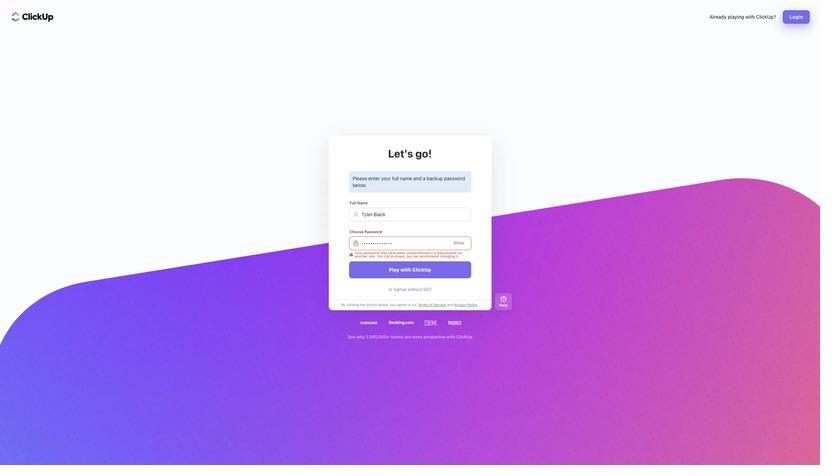 Task type: describe. For each thing, give the bounding box(es) containing it.
play with clickup
[[389, 267, 431, 272]]

why
[[357, 334, 365, 339]]

proceed,
[[391, 254, 406, 258]]

2 horizontal spatial with
[[746, 14, 755, 20]]

please enter your full name and a backup password below.
[[353, 176, 465, 188]]

show link
[[454, 240, 465, 245]]

your
[[381, 176, 391, 181]]

by
[[342, 303, 346, 307]]

login link
[[783, 10, 810, 24]]

see
[[348, 334, 356, 339]]

clickup?
[[757, 14, 777, 20]]

terms
[[418, 303, 428, 307]]

play
[[389, 267, 400, 272]]

site.
[[369, 254, 376, 258]]

name
[[357, 201, 368, 205]]

policy
[[468, 303, 478, 307]]

clickup inside button
[[413, 267, 431, 272]]

sso
[[423, 287, 432, 292]]

full name
[[350, 201, 368, 205]]

1 vertical spatial and
[[447, 303, 453, 307]]

been
[[397, 251, 406, 255]]

service
[[434, 303, 446, 307]]

let's go!
[[388, 147, 432, 160]]

or signup without sso link
[[389, 287, 432, 292]]

full
[[350, 201, 356, 205]]

we
[[414, 254, 418, 258]]

1 vertical spatial clickup
[[457, 334, 473, 339]]

backup
[[427, 176, 443, 181]]

password
[[365, 229, 382, 234]]

.
[[478, 303, 479, 307]]

enter
[[369, 176, 380, 181]]

a inside your password may have been compromised in a data breach on another site. you can proceed, but we recommend changing it.
[[434, 251, 436, 255]]

above,
[[378, 303, 389, 307]]

more
[[412, 334, 423, 339]]

help
[[499, 303, 508, 307]]

or signup without sso
[[389, 287, 432, 292]]

by clicking the button above, you agree to our terms of service and privacy policy .
[[342, 303, 479, 307]]

sign up element
[[349, 172, 471, 278]]

help link
[[495, 293, 512, 310]]

please
[[353, 176, 367, 181]]

Choose Password password field
[[349, 237, 471, 250]]

terms of service link
[[417, 303, 447, 308]]

show
[[454, 240, 465, 245]]

breach
[[446, 251, 457, 255]]

already
[[710, 14, 727, 20]]

agree
[[397, 303, 406, 307]]

productive
[[424, 334, 446, 339]]

login
[[790, 14, 804, 20]]

1 horizontal spatial with
[[447, 334, 456, 339]]



Task type: vqa. For each thing, say whether or not it's contained in the screenshot.
the bottommost All
no



Task type: locate. For each thing, give the bounding box(es) containing it.
0 horizontal spatial with
[[401, 267, 411, 272]]

password inside your password may have been compromised in a data breach on another site. you can proceed, but we recommend changing it.
[[364, 251, 380, 255]]

to
[[407, 303, 411, 307]]

0 horizontal spatial password
[[364, 251, 380, 255]]

are
[[405, 334, 411, 339]]

another
[[355, 254, 368, 258]]

compromised
[[407, 251, 429, 255]]

1 horizontal spatial password
[[444, 176, 465, 181]]

0 vertical spatial password
[[444, 176, 465, 181]]

0 vertical spatial with
[[746, 14, 755, 20]]

a inside please enter your full name and a backup password below.
[[423, 176, 426, 181]]

go!
[[416, 147, 432, 160]]

let's
[[388, 147, 413, 160]]

button
[[367, 303, 377, 307]]

clickup
[[413, 267, 431, 272], [457, 334, 473, 339]]

you
[[377, 254, 383, 258]]

may
[[381, 251, 387, 255]]

have
[[388, 251, 396, 255]]

clicking
[[347, 303, 359, 307]]

a
[[423, 176, 426, 181], [434, 251, 436, 255]]

you
[[390, 303, 396, 307]]

1,000,000+
[[366, 334, 390, 339]]

password
[[444, 176, 465, 181], [364, 251, 380, 255]]

it.
[[456, 254, 460, 258]]

a left backup
[[423, 176, 426, 181]]

full
[[392, 176, 399, 181]]

below.
[[353, 182, 367, 188]]

but
[[407, 254, 413, 258]]

with right playing on the top right of page
[[746, 14, 755, 20]]

name
[[400, 176, 412, 181]]

privacy policy link
[[453, 303, 478, 308]]

0 vertical spatial and
[[414, 176, 422, 181]]

privacy
[[454, 303, 467, 307]]

our
[[412, 303, 417, 307]]

0 horizontal spatial clickup
[[413, 267, 431, 272]]

already playing with clickup?
[[710, 14, 777, 20]]

recommend
[[419, 254, 439, 258]]

clickup right productive
[[457, 334, 473, 339]]

changing
[[440, 254, 456, 258]]

1 vertical spatial with
[[401, 267, 411, 272]]

with right play at the left
[[401, 267, 411, 272]]

the
[[360, 303, 366, 307]]

playing
[[728, 14, 745, 20]]

and left privacy on the right of page
[[447, 303, 453, 307]]

play with clickup button
[[349, 261, 471, 278]]

a right in
[[434, 251, 436, 255]]

1 vertical spatial password
[[364, 251, 380, 255]]

and right name
[[414, 176, 422, 181]]

your password may have been compromised in a data breach on another site. you can proceed, but we recommend changing it.
[[355, 251, 462, 258]]

1 vertical spatial a
[[434, 251, 436, 255]]

your
[[355, 251, 363, 255]]

0 horizontal spatial and
[[414, 176, 422, 181]]

0 vertical spatial clickup
[[413, 267, 431, 272]]

choose
[[350, 229, 364, 234]]

choose password
[[350, 229, 382, 234]]

of
[[429, 303, 433, 307]]

with
[[746, 14, 755, 20], [401, 267, 411, 272], [447, 334, 456, 339]]

teams
[[391, 334, 403, 339]]

and
[[414, 176, 422, 181], [447, 303, 453, 307]]

without
[[408, 287, 422, 292]]

clickup down we
[[413, 267, 431, 272]]

with inside button
[[401, 267, 411, 272]]

password right backup
[[444, 176, 465, 181]]

0 horizontal spatial a
[[423, 176, 426, 181]]

1 horizontal spatial a
[[434, 251, 436, 255]]

password left 'may'
[[364, 251, 380, 255]]

signup
[[394, 287, 407, 292]]

in
[[430, 251, 433, 255]]

1 horizontal spatial and
[[447, 303, 453, 307]]

and inside please enter your full name and a backup password below.
[[414, 176, 422, 181]]

clickup - home image
[[12, 12, 54, 22]]

2 vertical spatial with
[[447, 334, 456, 339]]

data
[[437, 251, 445, 255]]

1 horizontal spatial clickup
[[457, 334, 473, 339]]

on
[[458, 251, 462, 255]]

with right productive
[[447, 334, 456, 339]]

password inside please enter your full name and a backup password below.
[[444, 176, 465, 181]]

or
[[389, 287, 393, 292]]

see why 1,000,000+ teams are more productive with clickup
[[348, 334, 473, 339]]

can
[[384, 254, 390, 258]]

0 vertical spatial a
[[423, 176, 426, 181]]



